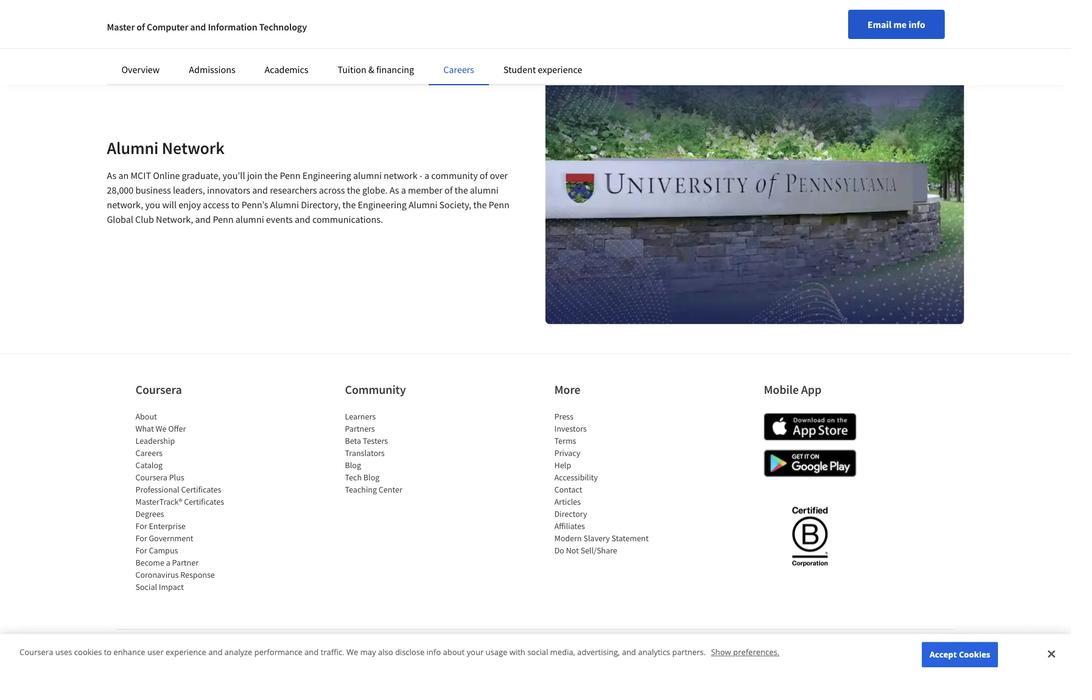 Task type: describe. For each thing, give the bounding box(es) containing it.
0 vertical spatial careers
[[444, 63, 475, 76]]

0 horizontal spatial alumni
[[107, 137, 159, 159]]

the up society,
[[455, 185, 468, 197]]

usage
[[486, 647, 508, 658]]

1 horizontal spatial as
[[390, 185, 400, 197]]

statement
[[612, 533, 649, 544]]

overview
[[122, 63, 160, 76]]

coursera inside about what we offer leadership careers catalog coursera plus professional certificates mastertrack® certificates degrees for enterprise for government for campus become a partner coronavirus response social impact
[[136, 472, 168, 483]]

1 for from the top
[[136, 521, 147, 532]]

info inside privacy alert dialog
[[427, 647, 441, 658]]

rights
[[202, 643, 223, 654]]

translators
[[345, 448, 385, 459]]

advertising,
[[578, 647, 620, 658]]

over
[[490, 170, 508, 182]]

to inside privacy alert dialog
[[104, 647, 112, 658]]

beta testers link
[[345, 436, 388, 447]]

learners partners beta testers translators blog tech blog teaching center
[[345, 411, 403, 496]]

1 horizontal spatial experience
[[538, 63, 583, 76]]

press link
[[555, 411, 574, 422]]

email me info
[[868, 18, 926, 30]]

reserved.
[[224, 643, 258, 654]]

coursera left inc.
[[143, 643, 175, 654]]

tuition & financing link
[[338, 63, 414, 76]]

coursera instagram image
[[938, 640, 955, 657]]

cookies
[[74, 647, 102, 658]]

0 vertical spatial penn
[[280, 170, 301, 182]]

accessibility link
[[555, 472, 598, 483]]

across
[[319, 185, 345, 197]]

email
[[868, 18, 892, 30]]

business
[[136, 185, 171, 197]]

2 vertical spatial of
[[445, 185, 453, 197]]

©
[[117, 643, 123, 654]]

mastertrack®
[[136, 497, 182, 508]]

the left globe.
[[347, 185, 361, 197]]

1 vertical spatial alumni
[[470, 185, 499, 197]]

government
[[149, 533, 194, 544]]

you'll
[[223, 170, 245, 182]]

will
[[162, 199, 177, 211]]

master of computer and information technology
[[107, 21, 307, 33]]

28,000
[[107, 185, 134, 197]]

club
[[135, 214, 154, 226]]

get it on google play image
[[765, 450, 857, 478]]

uses
[[55, 647, 72, 658]]

privacy link
[[555, 448, 581, 459]]

tech
[[345, 472, 362, 483]]

and left traffic.
[[305, 647, 319, 658]]

info inside button
[[909, 18, 926, 30]]

degrees link
[[136, 509, 164, 520]]

affiliates
[[555, 521, 585, 532]]

partners link
[[345, 424, 375, 435]]

investors
[[555, 424, 587, 435]]

overview link
[[122, 63, 160, 76]]

admissions
[[189, 63, 236, 76]]

researchers
[[270, 185, 317, 197]]

become a partner link
[[136, 558, 199, 569]]

community
[[345, 383, 406, 398]]

-
[[420, 170, 423, 182]]

social impact link
[[136, 582, 184, 593]]

events
[[266, 214, 293, 226]]

list for more
[[555, 411, 658, 557]]

0 horizontal spatial blog
[[345, 460, 361, 471]]

and left analytics on the right
[[622, 647, 637, 658]]

to inside the 'as an mcit online graduate, you'll join the penn engineering alumni network - a community of over 28,000 business leaders, innovators and researchers across the globe. as a member of the alumni network, you will enjoy access to penn's alumni directory, the engineering alumni society, the penn global club network, and penn alumni events and communications.'
[[231, 199, 240, 211]]

student experience
[[504, 63, 583, 76]]

alumni network
[[107, 137, 225, 159]]

do
[[555, 546, 565, 557]]

articles link
[[555, 497, 581, 508]]

2 horizontal spatial alumni
[[409, 199, 438, 211]]

mobile app
[[765, 383, 822, 398]]

penn's
[[242, 199, 268, 211]]

disclose
[[395, 647, 425, 658]]

for enterprise link
[[136, 521, 186, 532]]

response
[[181, 570, 215, 581]]

0 horizontal spatial as
[[107, 170, 117, 182]]

tuition & financing
[[338, 63, 414, 76]]

articles
[[555, 497, 581, 508]]

plus
[[169, 472, 184, 483]]

experience inside privacy alert dialog
[[166, 647, 206, 658]]

about
[[443, 647, 465, 658]]

0 vertical spatial a
[[425, 170, 430, 182]]

learners
[[345, 411, 376, 422]]

leadership link
[[136, 436, 175, 447]]

terms
[[555, 436, 577, 447]]

master
[[107, 21, 135, 33]]

app
[[802, 383, 822, 398]]

mobile
[[765, 383, 799, 398]]

coronavirus response link
[[136, 570, 215, 581]]

you
[[145, 199, 160, 211]]

catalog
[[136, 460, 163, 471]]

download on the app store image
[[765, 414, 857, 441]]

your
[[467, 647, 484, 658]]

the up communications.
[[343, 199, 356, 211]]

with
[[510, 647, 526, 658]]

list for community
[[345, 411, 449, 496]]

enjoy
[[179, 199, 201, 211]]

global
[[107, 214, 133, 226]]

catalog link
[[136, 460, 163, 471]]

directory
[[555, 509, 588, 520]]

member
[[408, 185, 443, 197]]

3 for from the top
[[136, 546, 147, 557]]

help
[[555, 460, 572, 471]]

email me info button
[[849, 10, 946, 39]]

coursera youtube image
[[909, 640, 926, 657]]

enterprise
[[149, 521, 186, 532]]

society,
[[440, 199, 472, 211]]

modern
[[555, 533, 582, 544]]

modern slavery statement link
[[555, 533, 649, 544]]

leaders,
[[173, 185, 205, 197]]

1 horizontal spatial alumni
[[270, 199, 299, 211]]

computer
[[147, 21, 188, 33]]

leadership
[[136, 436, 175, 447]]

2 for from the top
[[136, 533, 147, 544]]

may
[[361, 647, 376, 658]]

careers inside about what we offer leadership careers catalog coursera plus professional certificates mastertrack® certificates degrees for enterprise for government for campus become a partner coronavirus response social impact
[[136, 448, 163, 459]]

show
[[712, 647, 732, 658]]



Task type: vqa. For each thing, say whether or not it's contained in the screenshot.
job-
no



Task type: locate. For each thing, give the bounding box(es) containing it.
for up become
[[136, 546, 147, 557]]

coursera down 'catalog'
[[136, 472, 168, 483]]

list containing learners
[[345, 411, 449, 496]]

0 horizontal spatial engineering
[[303, 170, 352, 182]]

as an mcit online graduate, you'll join the penn engineering alumni network - a community of over 28,000 business leaders, innovators and researchers across the globe. as a member of the alumni network, you will enjoy access to penn's alumni directory, the engineering alumni society, the penn global club network, and penn alumni events and communications.
[[107, 170, 510, 226]]

1 horizontal spatial blog
[[364, 472, 380, 483]]

of left over at the left top
[[480, 170, 488, 182]]

0 horizontal spatial careers link
[[136, 448, 163, 459]]

coursera inside privacy alert dialog
[[20, 647, 53, 658]]

1 horizontal spatial careers
[[444, 63, 475, 76]]

certificates up 'mastertrack® certificates' link
[[181, 485, 221, 496]]

info
[[909, 18, 926, 30], [427, 647, 441, 658]]

globe.
[[363, 185, 388, 197]]

2 horizontal spatial alumni
[[470, 185, 499, 197]]

0 vertical spatial engineering
[[303, 170, 352, 182]]

as down network
[[390, 185, 400, 197]]

press
[[555, 411, 574, 422]]

investors link
[[555, 424, 587, 435]]

the
[[265, 170, 278, 182], [347, 185, 361, 197], [455, 185, 468, 197], [343, 199, 356, 211], [474, 199, 487, 211]]

partner
[[172, 558, 199, 569]]

1 vertical spatial to
[[104, 647, 112, 658]]

online
[[153, 170, 180, 182]]

engineering up across
[[303, 170, 352, 182]]

info right me
[[909, 18, 926, 30]]

the right join
[[265, 170, 278, 182]]

of right master
[[137, 21, 145, 33]]

penn
[[280, 170, 301, 182], [489, 199, 510, 211], [213, 214, 234, 226]]

alumni down penn's
[[236, 214, 264, 226]]

sell/share
[[581, 546, 618, 557]]

the right society,
[[474, 199, 487, 211]]

of down community
[[445, 185, 453, 197]]

and right computer
[[190, 21, 206, 33]]

© 2023 coursera inc. all rights reserved.
[[117, 643, 258, 654]]

blog
[[345, 460, 361, 471], [364, 472, 380, 483]]

certificates down "professional certificates" link
[[184, 497, 224, 508]]

accept
[[930, 650, 958, 661]]

penn up researchers on the top of the page
[[280, 170, 301, 182]]

me
[[894, 18, 907, 30]]

1 horizontal spatial alumni
[[354, 170, 382, 182]]

0 vertical spatial careers link
[[444, 63, 475, 76]]

1 vertical spatial as
[[390, 185, 400, 197]]

list containing about
[[136, 411, 239, 594]]

list for coursera
[[136, 411, 239, 594]]

tuition
[[338, 63, 367, 76]]

careers link left student
[[444, 63, 475, 76]]

2 vertical spatial for
[[136, 546, 147, 557]]

0 horizontal spatial careers
[[136, 448, 163, 459]]

student
[[504, 63, 536, 76]]

0 vertical spatial for
[[136, 521, 147, 532]]

1 vertical spatial we
[[347, 647, 359, 658]]

2023
[[125, 643, 142, 654]]

a right -
[[425, 170, 430, 182]]

accept cookies button
[[923, 643, 999, 668]]

1 vertical spatial for
[[136, 533, 147, 544]]

0 horizontal spatial list
[[136, 411, 239, 594]]

network,
[[107, 199, 143, 211]]

1 horizontal spatial list
[[345, 411, 449, 496]]

offer
[[168, 424, 186, 435]]

what we offer link
[[136, 424, 186, 435]]

blog up teaching center "link"
[[364, 472, 380, 483]]

1 vertical spatial experience
[[166, 647, 206, 658]]

coursera plus link
[[136, 472, 184, 483]]

do not sell/share link
[[555, 546, 618, 557]]

and right "all" on the bottom of the page
[[209, 647, 223, 658]]

network
[[162, 137, 225, 159]]

engineering down globe.
[[358, 199, 407, 211]]

0 horizontal spatial we
[[156, 424, 167, 435]]

teaching center link
[[345, 485, 403, 496]]

careers left student
[[444, 63, 475, 76]]

2 horizontal spatial a
[[425, 170, 430, 182]]

to down innovators
[[231, 199, 240, 211]]

help link
[[555, 460, 572, 471]]

we inside privacy alert dialog
[[347, 647, 359, 658]]

2 vertical spatial a
[[166, 558, 170, 569]]

mastertrack® certificates link
[[136, 497, 224, 508]]

0 vertical spatial alumni
[[354, 170, 382, 182]]

experience
[[538, 63, 583, 76], [166, 647, 206, 658]]

1 vertical spatial of
[[480, 170, 488, 182]]

social
[[136, 582, 157, 593]]

1 horizontal spatial to
[[231, 199, 240, 211]]

we inside about what we offer leadership careers catalog coursera plus professional certificates mastertrack® certificates degrees for enterprise for government for campus become a partner coronavirus response social impact
[[156, 424, 167, 435]]

0 horizontal spatial a
[[166, 558, 170, 569]]

1 vertical spatial a
[[401, 185, 406, 197]]

1 horizontal spatial penn
[[280, 170, 301, 182]]

2 vertical spatial alumni
[[236, 214, 264, 226]]

logo of certified b corporation image
[[786, 500, 836, 574]]

alumni up mcit
[[107, 137, 159, 159]]

academics
[[265, 63, 309, 76]]

as left an
[[107, 170, 117, 182]]

0 vertical spatial info
[[909, 18, 926, 30]]

for up for campus link
[[136, 533, 147, 544]]

0 horizontal spatial alumni
[[236, 214, 264, 226]]

alumni up globe.
[[354, 170, 382, 182]]

privacy
[[555, 448, 581, 459]]

0 horizontal spatial experience
[[166, 647, 206, 658]]

penn down over at the left top
[[489, 199, 510, 211]]

directory link
[[555, 509, 588, 520]]

a inside about what we offer leadership careers catalog coursera plus professional certificates mastertrack® certificates degrees for enterprise for government for campus become a partner coronavirus response social impact
[[166, 558, 170, 569]]

a down campus
[[166, 558, 170, 569]]

3 list from the left
[[555, 411, 658, 557]]

partners
[[345, 424, 375, 435]]

inc.
[[177, 643, 190, 654]]

0 horizontal spatial of
[[137, 21, 145, 33]]

0 horizontal spatial info
[[427, 647, 441, 658]]

coursera up about link
[[136, 383, 182, 398]]

0 horizontal spatial to
[[104, 647, 112, 658]]

1 vertical spatial engineering
[[358, 199, 407, 211]]

0 vertical spatial certificates
[[181, 485, 221, 496]]

slavery
[[584, 533, 610, 544]]

network,
[[156, 214, 193, 226]]

teaching
[[345, 485, 377, 496]]

about link
[[136, 411, 157, 422]]

innovators
[[207, 185, 251, 197]]

0 vertical spatial to
[[231, 199, 240, 211]]

for
[[136, 521, 147, 532], [136, 533, 147, 544], [136, 546, 147, 557]]

for government link
[[136, 533, 194, 544]]

and down access
[[195, 214, 211, 226]]

and
[[190, 21, 206, 33], [252, 185, 268, 197], [195, 214, 211, 226], [295, 214, 311, 226], [209, 647, 223, 658], [305, 647, 319, 658], [622, 647, 637, 658]]

1 vertical spatial certificates
[[184, 497, 224, 508]]

terms link
[[555, 436, 577, 447]]

show preferences. link
[[712, 647, 780, 658]]

certificates
[[181, 485, 221, 496], [184, 497, 224, 508]]

experience right the user
[[166, 647, 206, 658]]

professional certificates link
[[136, 485, 221, 496]]

2 horizontal spatial penn
[[489, 199, 510, 211]]

1 vertical spatial careers
[[136, 448, 163, 459]]

careers up catalog link
[[136, 448, 163, 459]]

1 horizontal spatial engineering
[[358, 199, 407, 211]]

contact link
[[555, 485, 583, 496]]

about what we offer leadership careers catalog coursera plus professional certificates mastertrack® certificates degrees for enterprise for government for campus become a partner coronavirus response social impact
[[136, 411, 224, 593]]

2 list from the left
[[345, 411, 449, 496]]

1 horizontal spatial of
[[445, 185, 453, 197]]

1 horizontal spatial a
[[401, 185, 406, 197]]

tech blog link
[[345, 472, 380, 483]]

1 vertical spatial penn
[[489, 199, 510, 211]]

we left the "may"
[[347, 647, 359, 658]]

campus
[[149, 546, 178, 557]]

0 vertical spatial as
[[107, 170, 117, 182]]

alumni down over at the left top
[[470, 185, 499, 197]]

2 horizontal spatial of
[[480, 170, 488, 182]]

privacy alert dialog
[[0, 635, 1072, 678]]

for campus link
[[136, 546, 178, 557]]

we up leadership link at the left
[[156, 424, 167, 435]]

0 vertical spatial blog
[[345, 460, 361, 471]]

community
[[432, 170, 478, 182]]

coursera
[[136, 383, 182, 398], [136, 472, 168, 483], [143, 643, 175, 654], [20, 647, 53, 658]]

enhance
[[114, 647, 145, 658]]

blog up the tech
[[345, 460, 361, 471]]

a down network
[[401, 185, 406, 197]]

translators link
[[345, 448, 385, 459]]

penn down access
[[213, 214, 234, 226]]

coursera uses cookies to enhance user experience and analyze performance and traffic. we may also disclose info about your usage with social media, advertising, and analytics partners. show preferences.
[[20, 647, 780, 658]]

media,
[[551, 647, 576, 658]]

coronavirus
[[136, 570, 179, 581]]

1 horizontal spatial info
[[909, 18, 926, 30]]

info left the about at the bottom
[[427, 647, 441, 658]]

and up penn's
[[252, 185, 268, 197]]

and right events
[[295, 214, 311, 226]]

more
[[555, 383, 581, 398]]

careers link up catalog link
[[136, 448, 163, 459]]

list
[[136, 411, 239, 594], [345, 411, 449, 496], [555, 411, 658, 557]]

0 horizontal spatial penn
[[213, 214, 234, 226]]

experience right student
[[538, 63, 583, 76]]

1 vertical spatial info
[[427, 647, 441, 658]]

2 horizontal spatial list
[[555, 411, 658, 557]]

alumni up events
[[270, 199, 299, 211]]

alumni down member
[[409, 199, 438, 211]]

0 vertical spatial of
[[137, 21, 145, 33]]

coursera left uses
[[20, 647, 53, 658]]

1 vertical spatial blog
[[364, 472, 380, 483]]

information
[[208, 21, 258, 33]]

alumni
[[354, 170, 382, 182], [470, 185, 499, 197], [236, 214, 264, 226]]

list containing press
[[555, 411, 658, 557]]

1 horizontal spatial careers link
[[444, 63, 475, 76]]

0 vertical spatial we
[[156, 424, 167, 435]]

2 vertical spatial penn
[[213, 214, 234, 226]]

1 horizontal spatial we
[[347, 647, 359, 658]]

learners link
[[345, 411, 376, 422]]

affiliates link
[[555, 521, 585, 532]]

network
[[384, 170, 418, 182]]

directory,
[[301, 199, 341, 211]]

to left ©
[[104, 647, 112, 658]]

for down degrees
[[136, 521, 147, 532]]

about
[[136, 411, 157, 422]]

0 vertical spatial experience
[[538, 63, 583, 76]]

1 list from the left
[[136, 411, 239, 594]]

as
[[107, 170, 117, 182], [390, 185, 400, 197]]

1 vertical spatial careers link
[[136, 448, 163, 459]]

admissions link
[[189, 63, 236, 76]]



